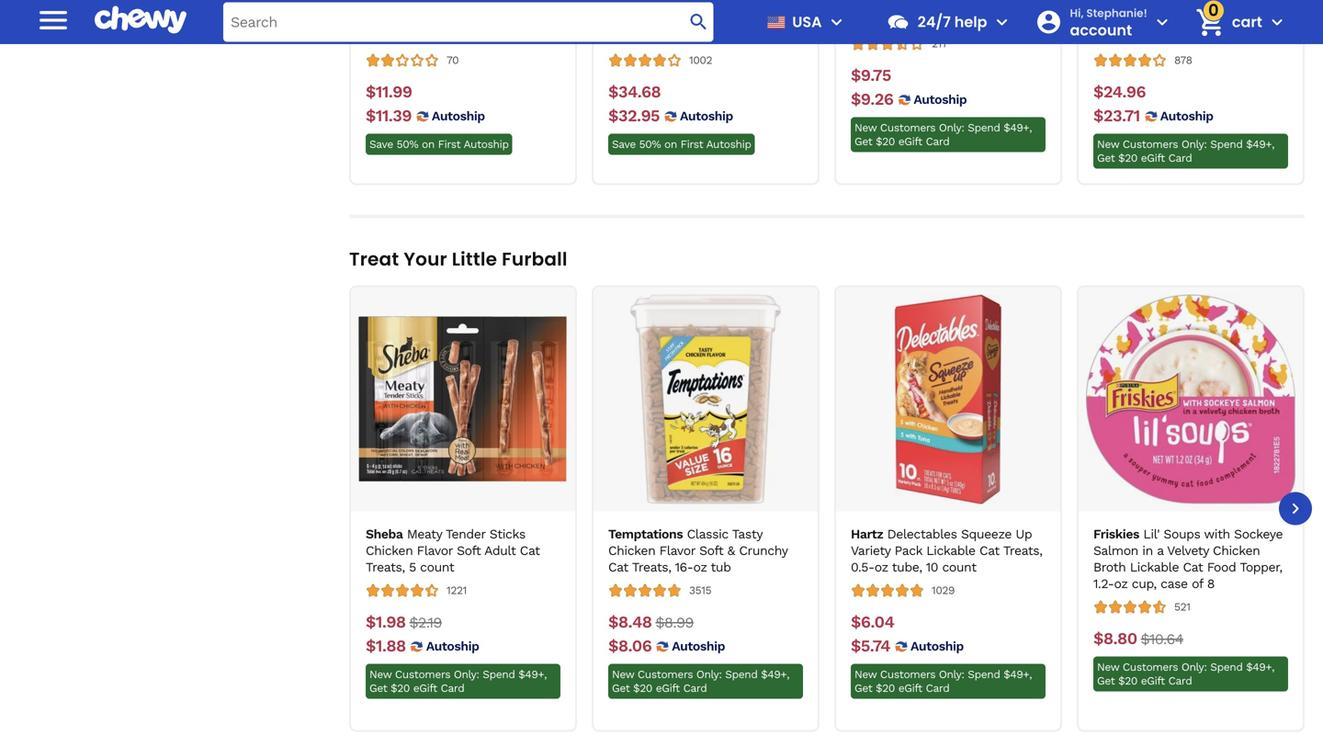 Task type: locate. For each thing, give the bounding box(es) containing it.
menu image left chewy home image at the top
[[35, 2, 72, 38]]

1 horizontal spatial on
[[665, 138, 678, 151]]

save 50% on first autoship for $11.39
[[370, 138, 509, 151]]

$20 down $8.80 $10.64
[[1119, 675, 1138, 688]]

menu image inside usa popup button
[[826, 11, 848, 33]]

1 first from the left
[[438, 138, 461, 151]]

$24.96 text field
[[1094, 82, 1147, 102]]

card for $6.04
[[926, 682, 950, 695]]

treats, inside meaty tender sticks chicken flavor soft adult cat treats, 5 count
[[366, 560, 405, 575]]

spend
[[968, 121, 1001, 134], [1211, 138, 1244, 151], [1211, 661, 1244, 674], [483, 668, 515, 681], [726, 668, 758, 681], [968, 668, 1001, 681]]

account menu image
[[1152, 11, 1174, 33]]

treats, for $1.98
[[366, 560, 405, 575]]

$8.06 text field
[[609, 637, 652, 657]]

0 horizontal spatial soft
[[457, 543, 481, 558]]

10
[[927, 560, 939, 575]]

cat
[[520, 543, 540, 558], [980, 543, 1000, 558], [609, 560, 629, 575], [1184, 560, 1204, 575]]

spend for $24.96
[[1211, 138, 1244, 151]]

card
[[926, 135, 950, 148], [1169, 152, 1193, 164], [1169, 675, 1193, 688], [441, 682, 465, 695], [684, 682, 707, 695], [926, 682, 950, 695]]

1 save from the left
[[370, 138, 393, 151]]

new
[[855, 121, 877, 134], [1098, 138, 1120, 151], [1098, 661, 1120, 674], [370, 668, 392, 681], [612, 668, 635, 681], [855, 668, 877, 681]]

flavor down meaty
[[417, 543, 453, 558]]

new down $9.26 text field
[[855, 121, 877, 134]]

soft inside 'hairball support soft chews supplement for cats, 100 count'
[[952, 0, 976, 11]]

2 horizontal spatial soft
[[952, 0, 976, 11]]

get for $8.80
[[1098, 675, 1116, 688]]

treats, for $8.48
[[632, 560, 672, 575]]

count inside meaty tender sticks chicken flavor soft adult cat treats, 5 count
[[420, 560, 455, 575]]

$20 down $5.74 text field
[[876, 682, 896, 695]]

customers
[[881, 121, 936, 134], [1123, 138, 1179, 151], [1123, 661, 1179, 674], [395, 668, 451, 681], [638, 668, 693, 681], [881, 668, 936, 681]]

$11.99 text field
[[366, 82, 412, 102]]

lickable inside delectables squeeze up variety pack lickable cat treats, 0.5-oz tube, 10 count
[[927, 543, 976, 558]]

first
[[438, 138, 461, 151], [681, 138, 704, 151]]

chicken down temptations
[[609, 543, 656, 558]]

only: for $6.04
[[940, 668, 965, 681]]

oz down broth
[[1115, 576, 1129, 592]]

cat down sticks
[[520, 543, 540, 558]]

get down the $8.80 text field
[[1098, 675, 1116, 688]]

menu image
[[35, 2, 72, 38], [826, 11, 848, 33]]

Search text field
[[223, 2, 714, 42]]

1 horizontal spatial treats,
[[632, 560, 672, 575]]

customers down $5.74 text field
[[881, 668, 936, 681]]

first down "70"
[[438, 138, 461, 151]]

2 chicken from the left
[[609, 543, 656, 558]]

0 vertical spatial lickable
[[927, 543, 976, 558]]

0 horizontal spatial save
[[370, 138, 393, 151]]

1 flavor from the left
[[417, 543, 453, 558]]

hartz delectables squeeze up variety pack lickable cat treats, 0.5-oz tube, 10 count image
[[844, 295, 1054, 504]]

1 horizontal spatial chicken
[[609, 543, 656, 558]]

count inside 'hairball support soft chews supplement for cats, 100 count'
[[1005, 13, 1040, 28]]

get down $23.71 text field
[[1098, 152, 1116, 164]]

next image
[[1285, 498, 1307, 520]]

get down $5.74 text field
[[855, 682, 873, 695]]

save down $11.39 text field
[[370, 138, 393, 151]]

treats, inside classic tasty chicken flavor soft & crunchy cat treats, 16-oz tub
[[632, 560, 672, 575]]

lickable down a in the right bottom of the page
[[1131, 560, 1180, 575]]

treats, left the 5
[[366, 560, 405, 575]]

topper,
[[1241, 560, 1283, 575]]

card for $8.80
[[1169, 675, 1193, 688]]

get
[[855, 135, 873, 148], [1098, 152, 1116, 164], [1098, 675, 1116, 688], [370, 682, 387, 695], [612, 682, 630, 695], [855, 682, 873, 695]]

1 list from the top
[[349, 0, 1306, 185]]

variety
[[851, 543, 891, 558]]

1.2-
[[1094, 576, 1115, 592]]

chicken up food
[[1214, 543, 1261, 558]]

chicken
[[366, 543, 413, 558], [609, 543, 656, 558], [1214, 543, 1261, 558]]

save for $11.39
[[370, 138, 393, 151]]

soft down classic
[[700, 543, 724, 558]]

1 horizontal spatial lickable
[[1131, 560, 1180, 575]]

2 first from the left
[[681, 138, 704, 151]]

2 horizontal spatial treats,
[[1004, 543, 1043, 558]]

$20 for $6.04
[[876, 682, 896, 695]]

1 horizontal spatial menu image
[[826, 11, 848, 33]]

$34.68
[[609, 82, 661, 102]]

help
[[955, 11, 988, 32]]

oz
[[694, 560, 707, 575], [875, 560, 889, 575], [1115, 576, 1129, 592]]

0 horizontal spatial 50%
[[397, 138, 419, 151]]

spend for $9.75
[[968, 121, 1001, 134]]

0 horizontal spatial on
[[422, 138, 435, 151]]

new for $24.96
[[1098, 138, 1120, 151]]

$8.80 text field
[[1094, 629, 1138, 650]]

50% down $32.95 text box on the left of the page
[[640, 138, 661, 151]]

lickable
[[927, 543, 976, 558], [1131, 560, 1180, 575]]

on
[[422, 138, 435, 151], [665, 138, 678, 151]]

$23.71 text field
[[1094, 106, 1141, 126]]

2 horizontal spatial oz
[[1115, 576, 1129, 592]]

save 50% on first autoship down $32.95 text box on the left of the page
[[612, 138, 752, 151]]

tub
[[711, 560, 731, 575]]

get for $24.96
[[1098, 152, 1116, 164]]

get down $9.26 text field
[[855, 135, 873, 148]]

only: for $8.80
[[1182, 661, 1208, 674]]

$9.75 text field
[[851, 66, 892, 86]]

1 horizontal spatial save 50% on first autoship
[[612, 138, 752, 151]]

oz down variety
[[875, 560, 889, 575]]

2 list from the top
[[349, 285, 1306, 732]]

egift
[[899, 135, 923, 148], [1142, 152, 1166, 164], [1142, 675, 1166, 688], [413, 682, 438, 695], [656, 682, 680, 695], [899, 682, 923, 695]]

0 horizontal spatial oz
[[694, 560, 707, 575]]

items image
[[1195, 6, 1227, 38]]

first down 1002
[[681, 138, 704, 151]]

list
[[349, 0, 1306, 185], [349, 285, 1306, 732]]

treats, down up
[[1004, 543, 1043, 558]]

get for $6.04
[[855, 682, 873, 695]]

oz left tub
[[694, 560, 707, 575]]

autoship for $23.71
[[1161, 108, 1214, 123]]

flavor
[[417, 543, 453, 558], [660, 543, 696, 558]]

new customers only: spend $49+, get $20 egift card down $23.71 text field
[[1098, 138, 1275, 164]]

new down the $8.80 text field
[[1098, 661, 1120, 674]]

0 horizontal spatial save 50% on first autoship
[[370, 138, 509, 151]]

get down $1.88 text box
[[370, 682, 387, 695]]

submit search image
[[688, 11, 710, 33]]

$20 down $8.06 text box
[[634, 682, 653, 695]]

only: for $9.75
[[940, 121, 965, 134]]

list containing $1.98
[[349, 285, 1306, 732]]

new customers only: spend $49+, get $20 egift card for $8.80
[[1098, 661, 1275, 688]]

only:
[[940, 121, 965, 134], [1182, 138, 1208, 151], [1182, 661, 1208, 674], [454, 668, 480, 681], [697, 668, 722, 681], [940, 668, 965, 681]]

cat up the of in the right bottom of the page
[[1184, 560, 1204, 575]]

1 horizontal spatial flavor
[[660, 543, 696, 558]]

1 vertical spatial lickable
[[1131, 560, 1180, 575]]

support
[[900, 0, 948, 11]]

new down $8.06 text box
[[612, 668, 635, 681]]

customers for $24.96
[[1123, 138, 1179, 151]]

classic
[[687, 527, 729, 542]]

new for $6.04
[[855, 668, 877, 681]]

on for $11.39
[[422, 138, 435, 151]]

$1.88
[[366, 637, 406, 656]]

first for $32.95
[[681, 138, 704, 151]]

50%
[[397, 138, 419, 151], [640, 138, 661, 151]]

1 horizontal spatial oz
[[875, 560, 889, 575]]

$1.98 text field
[[366, 613, 406, 633]]

customers down $9.26 text field
[[881, 121, 936, 134]]

new customers only: spend $49+, get $20 egift card down $9.26 text field
[[855, 121, 1033, 148]]

soft down tender
[[457, 543, 481, 558]]

$1.88 text field
[[366, 637, 406, 657]]

count
[[1005, 13, 1040, 28], [420, 560, 455, 575], [943, 560, 977, 575]]

1 chicken from the left
[[366, 543, 413, 558]]

soft up cats,
[[952, 0, 976, 11]]

autoship for $11.39
[[432, 108, 485, 123]]

2 flavor from the left
[[660, 543, 696, 558]]

cat down temptations
[[609, 560, 629, 575]]

friskies lil' soups with sockeye salmon in a velvety chicken broth lickable cat food topper, 1.2-oz cup,... image
[[1087, 295, 1296, 504]]

pack
[[895, 543, 923, 558]]

2 horizontal spatial count
[[1005, 13, 1040, 28]]

1 vertical spatial list
[[349, 285, 1306, 732]]

50% down $11.39 text field
[[397, 138, 419, 151]]

food
[[1208, 560, 1237, 575]]

1 horizontal spatial soft
[[700, 543, 724, 558]]

$20 down $23.71 text field
[[1119, 152, 1138, 164]]

of
[[1193, 576, 1204, 592]]

$5.74
[[851, 637, 891, 656]]

autoship
[[914, 92, 967, 107], [432, 108, 485, 123], [680, 108, 734, 123], [1161, 108, 1214, 123], [464, 138, 509, 151], [707, 138, 752, 151], [426, 639, 480, 654], [672, 639, 725, 654], [911, 639, 964, 654]]

squeeze
[[962, 527, 1012, 542]]

24/7
[[918, 11, 952, 32]]

new customers only: spend $49+, get $20 egift card down the $10.64 text field on the right bottom of page
[[1098, 661, 1275, 688]]

count right the 5
[[420, 560, 455, 575]]

new down $23.71 text field
[[1098, 138, 1120, 151]]

hi,
[[1071, 5, 1084, 20]]

save
[[370, 138, 393, 151], [612, 138, 636, 151]]

$6.04
[[851, 613, 895, 632]]

first for $11.39
[[438, 138, 461, 151]]

0 horizontal spatial first
[[438, 138, 461, 151]]

cat inside lil' soups with sockeye salmon in a velvety chicken broth lickable cat food topper, 1.2-oz cup, case of 8
[[1184, 560, 1204, 575]]

0 horizontal spatial treats,
[[366, 560, 405, 575]]

count down chews
[[1005, 13, 1040, 28]]

0 horizontal spatial chicken
[[366, 543, 413, 558]]

treats,
[[1004, 543, 1043, 558], [366, 560, 405, 575], [632, 560, 672, 575]]

card for $24.96
[[1169, 152, 1193, 164]]

1 50% from the left
[[397, 138, 419, 151]]

2 save 50% on first autoship from the left
[[612, 138, 752, 151]]

878
[[1175, 54, 1193, 67]]

0 vertical spatial list
[[349, 0, 1306, 185]]

2 horizontal spatial chicken
[[1214, 543, 1261, 558]]

$20 down $9.26 text field
[[876, 135, 896, 148]]

up
[[1016, 527, 1033, 542]]

save down $32.95 text box on the left of the page
[[612, 138, 636, 151]]

1 horizontal spatial first
[[681, 138, 704, 151]]

adult
[[485, 543, 516, 558]]

treats, left 16- on the bottom
[[632, 560, 672, 575]]

oz inside lil' soups with sockeye salmon in a velvety chicken broth lickable cat food topper, 1.2-oz cup, case of 8
[[1115, 576, 1129, 592]]

cart
[[1233, 11, 1263, 32]]

$20 for $24.96
[[1119, 152, 1138, 164]]

friskies
[[1094, 527, 1140, 542]]

new down $5.74 text field
[[855, 668, 877, 681]]

2 on from the left
[[665, 138, 678, 151]]

save 50% on first autoship down $11.39 text field
[[370, 138, 509, 151]]

$49+,
[[1004, 121, 1033, 134], [1247, 138, 1275, 151], [1247, 661, 1275, 674], [519, 668, 547, 681], [762, 668, 790, 681], [1004, 668, 1033, 681]]

1 horizontal spatial 50%
[[640, 138, 661, 151]]

3 chicken from the left
[[1214, 543, 1261, 558]]

customers down $23.71 text field
[[1123, 138, 1179, 151]]

chicken inside classic tasty chicken flavor soft & crunchy cat treats, 16-oz tub
[[609, 543, 656, 558]]

oz inside delectables squeeze up variety pack lickable cat treats, 0.5-oz tube, 10 count
[[875, 560, 889, 575]]

save 50% on first autoship
[[370, 138, 509, 151], [612, 138, 752, 151]]

chewy home image
[[95, 0, 187, 40]]

chicken down "sheba"
[[366, 543, 413, 558]]

new customers only: spend $49+, get $20 egift card for $6.04
[[855, 668, 1033, 695]]

2 save from the left
[[612, 138, 636, 151]]

0 horizontal spatial flavor
[[417, 543, 453, 558]]

$20 for $9.75
[[876, 135, 896, 148]]

soft
[[952, 0, 976, 11], [457, 543, 481, 558], [700, 543, 724, 558]]

0 horizontal spatial count
[[420, 560, 455, 575]]

$32.95
[[609, 106, 660, 125]]

spend for $8.80
[[1211, 661, 1244, 674]]

customers down $10.64
[[1123, 661, 1179, 674]]

new customers only: spend $49+, get $20 egift card down $8.99
[[612, 668, 790, 695]]

1 on from the left
[[422, 138, 435, 151]]

get for $9.75
[[855, 135, 873, 148]]

1 horizontal spatial count
[[943, 560, 977, 575]]

sheba
[[366, 527, 403, 542]]

cats,
[[948, 13, 978, 28]]

new customers only: spend $49+, get $20 egift card down $5.74 text field
[[855, 668, 1033, 695]]

0 horizontal spatial lickable
[[927, 543, 976, 558]]

delectables squeeze up variety pack lickable cat treats, 0.5-oz tube, 10 count
[[851, 527, 1043, 575]]

crunchy
[[740, 543, 788, 558]]

1 save 50% on first autoship from the left
[[370, 138, 509, 151]]

menu image right usa
[[826, 11, 848, 33]]

new for $8.80
[[1098, 661, 1120, 674]]

2 50% from the left
[[640, 138, 661, 151]]

cat inside delectables squeeze up variety pack lickable cat treats, 0.5-oz tube, 10 count
[[980, 543, 1000, 558]]

cup,
[[1133, 576, 1157, 592]]

$11.39 text field
[[366, 106, 412, 126]]

chicken inside lil' soups with sockeye salmon in a velvety chicken broth lickable cat food topper, 1.2-oz cup, case of 8
[[1214, 543, 1261, 558]]

flavor up 16- on the bottom
[[660, 543, 696, 558]]

count right the 10
[[943, 560, 977, 575]]

1 horizontal spatial save
[[612, 138, 636, 151]]

cart menu image
[[1267, 11, 1289, 33]]

flavor inside classic tasty chicken flavor soft & crunchy cat treats, 16-oz tub
[[660, 543, 696, 558]]

cat down the squeeze
[[980, 543, 1000, 558]]

lickable up the 10
[[927, 543, 976, 558]]

temptations classic tasty chicken flavor soft & crunchy cat treats, 16-oz tub image
[[601, 295, 811, 504]]

for
[[928, 13, 944, 28]]



Task type: vqa. For each thing, say whether or not it's contained in the screenshot.
Adult
yes



Task type: describe. For each thing, give the bounding box(es) containing it.
customers down $8.06 text box
[[638, 668, 693, 681]]

$8.48 $8.99
[[609, 613, 694, 632]]

3515
[[690, 584, 712, 597]]

&
[[728, 543, 736, 558]]

egift for $8.80
[[1142, 675, 1166, 688]]

case
[[1161, 576, 1189, 592]]

217
[[932, 37, 948, 50]]

$34.68 text field
[[609, 82, 661, 102]]

$8.99
[[656, 614, 694, 632]]

list containing $9.75
[[349, 0, 1306, 185]]

flavor inside meaty tender sticks chicken flavor soft adult cat treats, 5 count
[[417, 543, 453, 558]]

sticks
[[490, 527, 526, 542]]

autoship for $8.06
[[672, 639, 725, 654]]

$49+, for $9.75
[[1004, 121, 1033, 134]]

cat inside classic tasty chicken flavor soft & crunchy cat treats, 16-oz tub
[[609, 560, 629, 575]]

5
[[409, 560, 416, 575]]

soft inside meaty tender sticks chicken flavor soft adult cat treats, 5 count
[[457, 543, 481, 558]]

in
[[1143, 543, 1154, 558]]

$8.06
[[609, 637, 652, 656]]

8
[[1208, 576, 1216, 592]]

soft inside classic tasty chicken flavor soft & crunchy cat treats, 16-oz tub
[[700, 543, 724, 558]]

$24.96
[[1094, 82, 1147, 102]]

salmon
[[1094, 543, 1139, 558]]

velvety
[[1168, 543, 1210, 558]]

sheba meaty tender sticks chicken flavor soft adult cat treats, 5 count image
[[359, 295, 568, 504]]

only: for $24.96
[[1182, 138, 1208, 151]]

$8.48
[[609, 613, 652, 632]]

Product search field
[[223, 2, 714, 42]]

$32.95 text field
[[609, 106, 660, 126]]

tube,
[[893, 560, 923, 575]]

70
[[447, 54, 459, 67]]

new customers only: spend $49+, get $20 egift card for $24.96
[[1098, 138, 1275, 164]]

$8.80
[[1094, 629, 1138, 649]]

spend for $6.04
[[968, 668, 1001, 681]]

autoship for $32.95
[[680, 108, 734, 123]]

delectables
[[888, 527, 958, 542]]

50% for $32.95
[[640, 138, 661, 151]]

hairball
[[851, 0, 896, 11]]

a
[[1158, 543, 1164, 558]]

$49+, for $24.96
[[1247, 138, 1275, 151]]

new customers only: spend $49+, get $20 egift card for $9.75
[[855, 121, 1033, 148]]

$10.64 text field
[[1142, 629, 1184, 650]]

customers for $9.75
[[881, 121, 936, 134]]

customers for $6.04
[[881, 668, 936, 681]]

get down $8.06 text box
[[612, 682, 630, 695]]

$23.71
[[1094, 106, 1141, 125]]

chews
[[980, 0, 1020, 11]]

$9.75
[[851, 66, 892, 85]]

50% for $11.39
[[397, 138, 419, 151]]

cart link
[[1189, 0, 1263, 44]]

classic tasty chicken flavor soft & crunchy cat treats, 16-oz tub
[[609, 527, 788, 575]]

24/7 help
[[918, 11, 988, 32]]

meaty
[[407, 527, 442, 542]]

sockeye
[[1235, 527, 1284, 542]]

$49+, for $8.80
[[1247, 661, 1275, 674]]

hairball support soft chews supplement for cats, 100 count link
[[851, 0, 1046, 29]]

egift for $6.04
[[899, 682, 923, 695]]

$9.26
[[851, 89, 894, 109]]

$1.98 $2.19
[[366, 613, 442, 632]]

usa button
[[760, 0, 848, 44]]

$8.48 text field
[[609, 613, 652, 633]]

lickable inside lil' soups with sockeye salmon in a velvety chicken broth lickable cat food topper, 1.2-oz cup, case of 8
[[1131, 560, 1180, 575]]

$2.19 text field
[[410, 613, 442, 633]]

new customers only: spend $49+, get $20 egift card down $2.19
[[370, 668, 547, 695]]

egift for $9.75
[[899, 135, 923, 148]]

521
[[1175, 601, 1191, 614]]

$20 down $1.88 text box
[[391, 682, 410, 695]]

tender
[[446, 527, 486, 542]]

little
[[452, 246, 498, 272]]

$49+, for $6.04
[[1004, 668, 1033, 681]]

broth
[[1094, 560, 1127, 575]]

new down $1.88 text box
[[370, 668, 392, 681]]

stephanie!
[[1087, 5, 1148, 20]]

temptations
[[609, 527, 683, 542]]

usa
[[793, 11, 823, 32]]

$11.39
[[366, 106, 412, 125]]

100
[[982, 13, 1001, 28]]

0.5-
[[851, 560, 875, 575]]

$9.26 text field
[[851, 89, 894, 110]]

lil' soups with sockeye salmon in a velvety chicken broth lickable cat food topper, 1.2-oz cup, case of 8
[[1094, 527, 1284, 592]]

chewy support image
[[887, 10, 911, 34]]

1029
[[932, 584, 955, 597]]

oz inside classic tasty chicken flavor soft & crunchy cat treats, 16-oz tub
[[694, 560, 707, 575]]

soups
[[1164, 527, 1201, 542]]

save for $32.95
[[612, 138, 636, 151]]

egift for $24.96
[[1142, 152, 1166, 164]]

autoship for $5.74
[[911, 639, 964, 654]]

supplement
[[851, 13, 924, 28]]

16-
[[675, 560, 694, 575]]

new for $9.75
[[855, 121, 877, 134]]

customers for $8.80
[[1123, 661, 1179, 674]]

help menu image
[[992, 11, 1014, 33]]

$11.99
[[366, 82, 412, 102]]

cat inside meaty tender sticks chicken flavor soft adult cat treats, 5 count
[[520, 543, 540, 558]]

$20 for $8.80
[[1119, 675, 1138, 688]]

hi, stephanie! account
[[1071, 5, 1148, 40]]

count inside delectables squeeze up variety pack lickable cat treats, 0.5-oz tube, 10 count
[[943, 560, 977, 575]]

$6.04 text field
[[851, 613, 895, 633]]

with
[[1205, 527, 1231, 542]]

0 horizontal spatial menu image
[[35, 2, 72, 38]]

treats, inside delectables squeeze up variety pack lickable cat treats, 0.5-oz tube, 10 count
[[1004, 543, 1043, 558]]

autoship for $9.26
[[914, 92, 967, 107]]

1002
[[690, 54, 713, 67]]

save 50% on first autoship for $32.95
[[612, 138, 752, 151]]

furball
[[502, 246, 568, 272]]

meaty tender sticks chicken flavor soft adult cat treats, 5 count
[[366, 527, 540, 575]]

chicken inside meaty tender sticks chicken flavor soft adult cat treats, 5 count
[[366, 543, 413, 558]]

lil'
[[1144, 527, 1160, 542]]

$8.80 $10.64
[[1094, 629, 1184, 649]]

1221
[[447, 584, 467, 597]]

$2.19
[[410, 614, 442, 632]]

treat
[[349, 246, 399, 272]]

on for $32.95
[[665, 138, 678, 151]]

$8.99 text field
[[656, 613, 694, 633]]

$5.74 text field
[[851, 637, 891, 657]]

account
[[1071, 20, 1133, 40]]

customers down $1.88 text box
[[395, 668, 451, 681]]

tasty
[[733, 527, 763, 542]]

$1.98
[[366, 613, 406, 632]]

autoship for $1.88
[[426, 639, 480, 654]]

hairball support soft chews supplement for cats, 100 count
[[851, 0, 1040, 28]]

hartz
[[851, 527, 884, 542]]

your
[[404, 246, 448, 272]]

$10.64
[[1142, 631, 1184, 648]]

treat your little furball
[[349, 246, 568, 272]]

card for $9.75
[[926, 135, 950, 148]]

24/7 help link
[[880, 0, 988, 44]]



